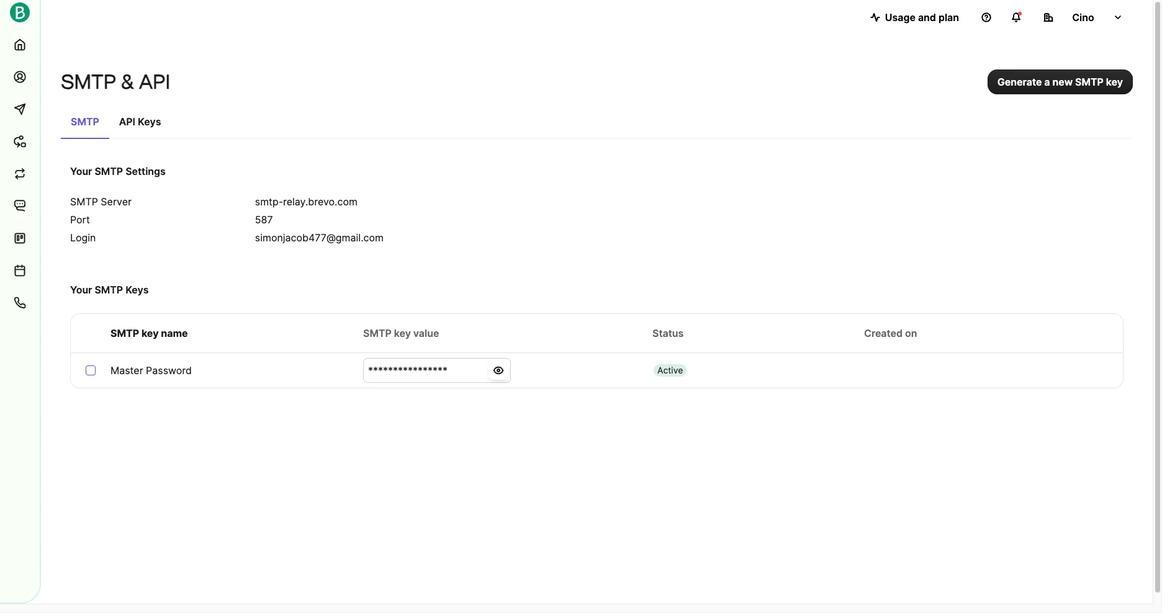 Task type: vqa. For each thing, say whether or not it's contained in the screenshot.
Port
yes



Task type: describe. For each thing, give the bounding box(es) containing it.
generate a new smtp key
[[998, 76, 1123, 88]]

settings
[[125, 165, 166, 178]]

on
[[905, 327, 917, 340]]

plan
[[939, 11, 959, 24]]

smtp key value
[[363, 327, 439, 340]]

smtp left &
[[61, 70, 116, 94]]

simonjacob477@gmail.com
[[255, 232, 384, 244]]

usage
[[885, 11, 916, 24]]

smtp key name
[[111, 327, 188, 340]]

smtp up 'master'
[[111, 327, 139, 340]]

smtp up port
[[70, 196, 98, 208]]

key inside button
[[1106, 76, 1123, 88]]

created on
[[864, 327, 917, 340]]

status
[[652, 327, 684, 340]]

keys inside smtp tab panel
[[125, 284, 149, 296]]

smtp inside button
[[1075, 76, 1104, 88]]

your for your smtp settings
[[70, 165, 92, 178]]

smtp-relay.brevo.com
[[255, 196, 358, 208]]

generate a new smtp key button
[[988, 70, 1133, 94]]

port
[[70, 214, 90, 226]]

master
[[111, 364, 143, 377]]

login
[[70, 232, 96, 244]]

smtp up server
[[95, 165, 123, 178]]

active
[[657, 365, 683, 376]]

your smtp settings
[[70, 165, 166, 178]]

server
[[101, 196, 132, 208]]

created
[[864, 327, 903, 340]]



Task type: locate. For each thing, give the bounding box(es) containing it.
generate
[[998, 76, 1042, 88]]

1 your from the top
[[70, 165, 92, 178]]

smtp & api
[[61, 70, 170, 94]]

key for smtp key name
[[141, 327, 159, 340]]

keys up the settings
[[138, 115, 161, 128]]

usage and plan button
[[860, 5, 969, 30]]

smtp server
[[70, 196, 132, 208]]

smtp down smtp & api
[[71, 115, 99, 128]]

0 vertical spatial api
[[139, 70, 170, 94]]

smtp right 'new'
[[1075, 76, 1104, 88]]

api
[[139, 70, 170, 94], [119, 115, 135, 128]]

0 horizontal spatial key
[[141, 327, 159, 340]]

smtp
[[61, 70, 116, 94], [1075, 76, 1104, 88], [71, 115, 99, 128], [95, 165, 123, 178], [70, 196, 98, 208], [95, 284, 123, 296], [111, 327, 139, 340], [363, 327, 392, 340]]

name
[[161, 327, 188, 340]]

1 vertical spatial api
[[119, 115, 135, 128]]

tab list
[[61, 109, 1133, 139]]

new
[[1053, 76, 1073, 88]]

key left name
[[141, 327, 159, 340]]

key left value
[[394, 327, 411, 340]]

tab list containing smtp
[[61, 109, 1133, 139]]

smtp link
[[61, 109, 109, 139]]

api down &
[[119, 115, 135, 128]]

smtp left value
[[363, 327, 392, 340]]

smtp inside tab list
[[71, 115, 99, 128]]

key
[[1106, 76, 1123, 88], [141, 327, 159, 340], [394, 327, 411, 340]]

api keys
[[119, 115, 161, 128]]

cino button
[[1034, 5, 1133, 30]]

587
[[255, 214, 273, 226]]

1 vertical spatial keys
[[125, 284, 149, 296]]

0 vertical spatial your
[[70, 165, 92, 178]]

api inside tab list
[[119, 115, 135, 128]]

your down login
[[70, 284, 92, 296]]

relay.brevo.com
[[283, 196, 358, 208]]

2 your from the top
[[70, 284, 92, 296]]

smtp tab panel
[[61, 139, 1133, 407]]

1 horizontal spatial api
[[139, 70, 170, 94]]

smtp-
[[255, 196, 283, 208]]

your up smtp server
[[70, 165, 92, 178]]

1 horizontal spatial key
[[394, 327, 411, 340]]

api keys link
[[109, 109, 171, 138]]

api right &
[[139, 70, 170, 94]]

and
[[918, 11, 936, 24]]

master password
[[111, 364, 192, 377]]

none text field inside smtp tab panel
[[363, 358, 511, 383]]

0 vertical spatial keys
[[138, 115, 161, 128]]

keys up smtp key name
[[125, 284, 149, 296]]

&
[[121, 70, 134, 94]]

1 vertical spatial your
[[70, 284, 92, 296]]

your for your smtp keys
[[70, 284, 92, 296]]

key right 'new'
[[1106, 76, 1123, 88]]

2 horizontal spatial key
[[1106, 76, 1123, 88]]

None text field
[[363, 358, 511, 383]]

smtp down login
[[95, 284, 123, 296]]

usage and plan
[[885, 11, 959, 24]]

a
[[1044, 76, 1050, 88]]

value
[[413, 327, 439, 340]]

your smtp keys
[[70, 284, 149, 296]]

0 horizontal spatial api
[[119, 115, 135, 128]]

your
[[70, 165, 92, 178], [70, 284, 92, 296]]

key for smtp key value
[[394, 327, 411, 340]]

keys
[[138, 115, 161, 128], [125, 284, 149, 296]]

cino
[[1072, 11, 1094, 24]]

password
[[146, 364, 192, 377]]



